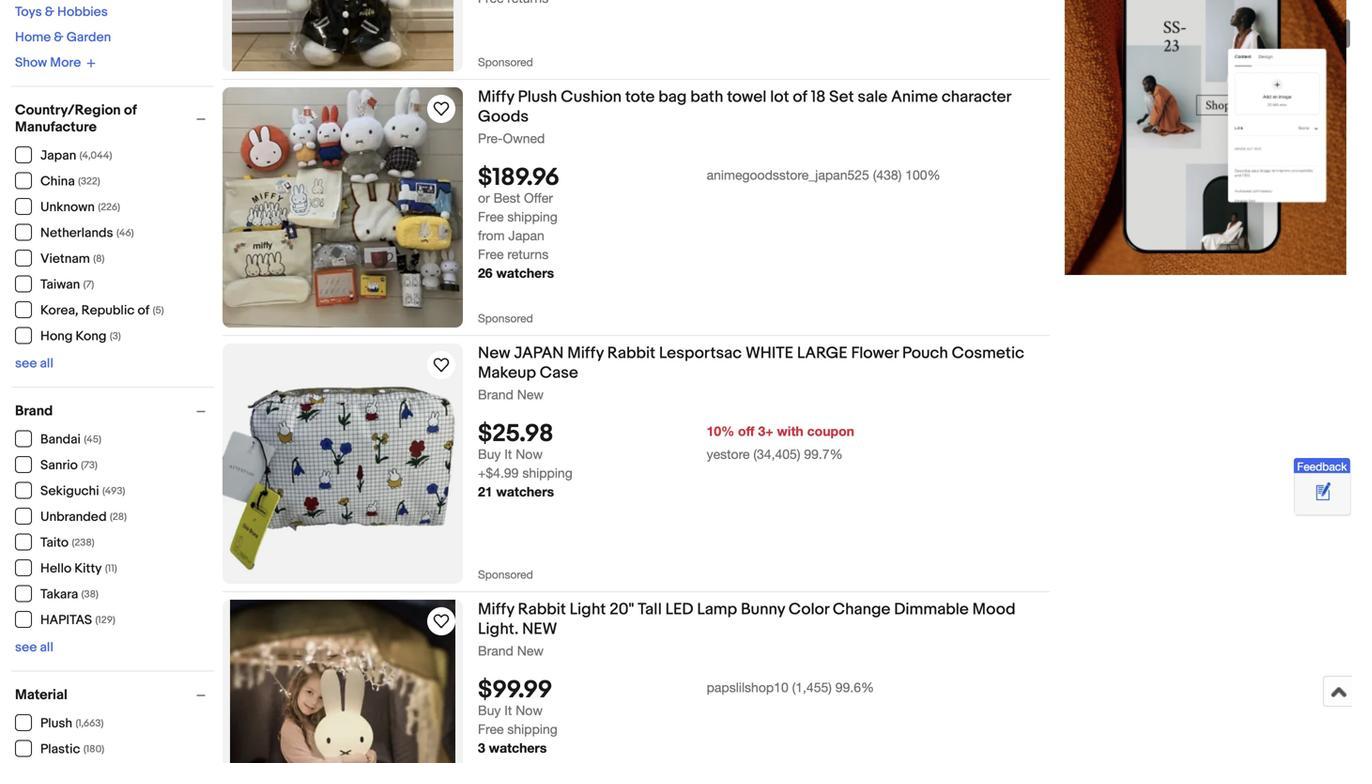 Task type: describe. For each thing, give the bounding box(es) containing it.
(46)
[[116, 227, 134, 240]]

takara
[[40, 587, 78, 603]]

led
[[666, 600, 694, 620]]

korea,
[[40, 303, 78, 319]]

(1,663)
[[76, 718, 104, 730]]

new
[[522, 620, 557, 640]]

plastic
[[40, 742, 80, 758]]

0 vertical spatial &
[[45, 4, 54, 20]]

show more button
[[15, 55, 96, 71]]

bath
[[691, 87, 724, 107]]

hobbies
[[57, 4, 108, 20]]

sekiguchi (493)
[[40, 484, 125, 500]]

dimmable
[[895, 600, 969, 620]]

watch new japan miffy rabbit lesportsac white large flower pouch cosmetic makeup case image
[[430, 354, 453, 377]]

papslilshop10
[[707, 680, 789, 696]]

new japan miffy rabbit lesportsac white large flower pouch cosmetic makeup case image
[[223, 351, 463, 577]]

netherlands (46)
[[40, 225, 134, 241]]

country/region of manufacture button
[[15, 102, 214, 136]]

new japan miffy rabbit lesportsac white large flower pouch cosmetic makeup case link
[[478, 344, 1050, 387]]

more
[[50, 55, 81, 71]]

10%
[[707, 424, 735, 439]]

+$4.99
[[478, 466, 519, 481]]

miffy plush cushion tote bag bath towel lot of 18 set sale anime character goods pre-owned
[[478, 87, 1012, 146]]

change
[[833, 600, 891, 620]]

(45)
[[84, 434, 101, 446]]

plush (1,663)
[[40, 716, 104, 732]]

26
[[478, 266, 493, 281]]

see all for country/region of manufacture
[[15, 356, 53, 372]]

cosmetic
[[952, 344, 1025, 364]]

(438)
[[873, 167, 902, 183]]

see all for brand
[[15, 640, 53, 656]]

set
[[830, 87, 854, 107]]

hello
[[40, 561, 72, 577]]

all for brand
[[40, 640, 53, 656]]

1 vertical spatial brand
[[15, 403, 53, 420]]

anime
[[892, 87, 938, 107]]

1 vertical spatial new
[[517, 387, 544, 403]]

miffy inside new japan miffy rabbit lesportsac white large flower pouch cosmetic makeup case brand new
[[568, 344, 604, 364]]

plush inside miffy plush cushion tote bag bath towel lot of 18 set sale anime character goods pre-owned
[[518, 87, 557, 107]]

returns
[[508, 247, 549, 262]]

country/region of manufacture
[[15, 102, 137, 136]]

flower
[[852, 344, 899, 364]]

watch miffy rabbit light 20" tall led lamp bunny color change dimmable mood light. new image
[[430, 611, 453, 633]]

(1,455)
[[792, 680, 832, 696]]

large
[[797, 344, 848, 364]]

kong
[[76, 329, 107, 345]]

character
[[942, 87, 1012, 107]]

$25.98
[[478, 420, 554, 449]]

it inside 10% off 3+ with coupon buy it now
[[505, 447, 512, 462]]

feedback
[[1298, 460, 1348, 473]]

(226)
[[98, 201, 120, 214]]

1 horizontal spatial of
[[138, 303, 150, 319]]

20"
[[610, 600, 634, 620]]

(34,405)
[[754, 447, 801, 462]]

watchers inside "papslilshop10 (1,455) 99.6% buy it now free shipping 3 watchers"
[[489, 741, 547, 756]]

republic
[[81, 303, 135, 319]]

3+
[[758, 424, 774, 439]]

(493)
[[102, 486, 125, 498]]

vietnam
[[40, 251, 90, 267]]

sanrio
[[40, 458, 78, 474]]

bandai (45)
[[40, 432, 101, 448]]

taiwan (7)
[[40, 277, 94, 293]]

yestore
[[707, 447, 750, 462]]

best
[[494, 190, 521, 206]]

pouch
[[903, 344, 949, 364]]

0 vertical spatial new
[[478, 344, 511, 364]]

of inside the country/region of manufacture
[[124, 102, 137, 119]]

taito (238)
[[40, 535, 95, 551]]

kitty
[[74, 561, 102, 577]]

sale
[[858, 87, 888, 107]]

brand inside new japan miffy rabbit lesportsac white large flower pouch cosmetic makeup case brand new
[[478, 387, 514, 403]]

new inside miffy rabbit light 20" tall led lamp bunny color change dimmable mood light. new brand new
[[517, 643, 544, 659]]

0 horizontal spatial plush
[[40, 716, 72, 732]]

korea, republic of (5)
[[40, 303, 164, 319]]

see for country/region of manufacture
[[15, 356, 37, 372]]

white
[[746, 344, 794, 364]]

japan (4,044)
[[40, 148, 112, 164]]

toys
[[15, 4, 42, 20]]

home
[[15, 30, 51, 46]]

japan
[[514, 344, 564, 364]]

color
[[789, 600, 830, 620]]

bunny
[[741, 600, 785, 620]]

new japan miffy rabbit lesportsac white large flower pouch cosmetic makeup case brand new
[[478, 344, 1025, 403]]

hong kong (3)
[[40, 329, 121, 345]]

vietnam (8)
[[40, 251, 105, 267]]

yestore (34,405) 99.7% +$4.99 shipping 21 watchers
[[478, 447, 843, 500]]

miffy plush cushion tote bag bath towel lot of 18 set sale anime character goods heading
[[478, 87, 1012, 127]]

unknown
[[40, 200, 95, 216]]

(129)
[[95, 615, 115, 627]]

now inside 10% off 3+ with coupon buy it now
[[516, 447, 543, 462]]

miffy rabbit light 20" tall led lamp bunny color change dimmable mood light. new image
[[230, 600, 455, 764]]

all for country/region of manufacture
[[40, 356, 53, 372]]

see all button for country/region of manufacture
[[15, 356, 53, 372]]

21
[[478, 484, 493, 500]]

sanrio (73)
[[40, 458, 98, 474]]

off
[[738, 424, 755, 439]]

miffy rabbit light 20" tall led lamp bunny color change dimmable mood light. new brand new
[[478, 600, 1016, 659]]

(73)
[[81, 460, 98, 472]]

unknown (226)
[[40, 200, 120, 216]]



Task type: vqa. For each thing, say whether or not it's contained in the screenshot.


Task type: locate. For each thing, give the bounding box(es) containing it.
0 vertical spatial brand
[[478, 387, 514, 403]]

owned
[[503, 131, 545, 146]]

miffy plush cushion tote bag bath towel lot of 18 set sale anime character goods image
[[223, 87, 463, 328]]

watch miffy plush cushion tote bag bath towel lot of 18 set sale anime character goods image
[[430, 98, 453, 120]]

3 free from the top
[[478, 722, 504, 738]]

1 vertical spatial miffy
[[568, 344, 604, 364]]

of inside miffy plush cushion tote bag bath towel lot of 18 set sale anime character goods pre-owned
[[793, 87, 808, 107]]

unbranded (28)
[[40, 510, 127, 526]]

it inside "papslilshop10 (1,455) 99.6% buy it now free shipping 3 watchers"
[[505, 703, 512, 719]]

0 vertical spatial watchers
[[496, 266, 554, 281]]

manufacture
[[15, 119, 97, 136]]

0 vertical spatial free
[[478, 209, 504, 225]]

toys & hobbies home & garden
[[15, 4, 111, 46]]

(38)
[[81, 589, 99, 601]]

miffy rabbit light 20" tall led lamp bunny color change dimmable mood light. new link
[[478, 600, 1050, 643]]

1 vertical spatial watchers
[[496, 484, 554, 500]]

free inside "papslilshop10 (1,455) 99.6% buy it now free shipping 3 watchers"
[[478, 722, 504, 738]]

plush up plastic
[[40, 716, 72, 732]]

plush up owned at the left top of page
[[518, 87, 557, 107]]

of
[[793, 87, 808, 107], [124, 102, 137, 119], [138, 303, 150, 319]]

miffy style limited 2024 zodiac dragon year sukajan plush toy  4905610756643 image
[[232, 0, 454, 71]]

0 vertical spatial rabbit
[[608, 344, 656, 364]]

(180)
[[83, 744, 104, 756]]

$99.99
[[478, 677, 553, 706]]

buy inside "papslilshop10 (1,455) 99.6% buy it now free shipping 3 watchers"
[[478, 703, 501, 719]]

japan up the returns
[[509, 228, 545, 243]]

see all down hapitas
[[15, 640, 53, 656]]

takara (38)
[[40, 587, 99, 603]]

2 vertical spatial watchers
[[489, 741, 547, 756]]

watchers down the returns
[[496, 266, 554, 281]]

& down toys & hobbies link
[[54, 30, 63, 46]]

miffy for $99.99
[[478, 600, 514, 620]]

rabbit left lesportsac
[[608, 344, 656, 364]]

0 vertical spatial all
[[40, 356, 53, 372]]

0 vertical spatial now
[[516, 447, 543, 462]]

new
[[478, 344, 511, 364], [517, 387, 544, 403], [517, 643, 544, 659]]

netherlands
[[40, 225, 113, 241]]

1 vertical spatial it
[[505, 703, 512, 719]]

shipping inside yestore (34,405) 99.7% +$4.99 shipping 21 watchers
[[523, 466, 573, 481]]

light.
[[478, 620, 519, 640]]

case
[[540, 364, 579, 383]]

(8)
[[93, 253, 105, 265]]

hong
[[40, 329, 73, 345]]

shipping for animegoodsstore_japan525 (438) 100% or best offer free shipping from japan free returns 26 watchers
[[508, 209, 558, 225]]

2 now from the top
[[516, 703, 543, 719]]

light
[[570, 600, 606, 620]]

miffy right japan
[[568, 344, 604, 364]]

brand inside miffy rabbit light 20" tall led lamp bunny color change dimmable mood light. new brand new
[[478, 643, 514, 659]]

buy up 3
[[478, 703, 501, 719]]

1 vertical spatial all
[[40, 640, 53, 656]]

watchers right 3
[[489, 741, 547, 756]]

2 see all button from the top
[[15, 640, 53, 656]]

&
[[45, 4, 54, 20], [54, 30, 63, 46]]

brand down makeup at the left
[[478, 387, 514, 403]]

toys & hobbies link
[[15, 4, 108, 20]]

buy
[[478, 447, 501, 462], [478, 703, 501, 719]]

(7)
[[83, 279, 94, 291]]

tall
[[638, 600, 662, 620]]

1 horizontal spatial japan
[[509, 228, 545, 243]]

garden
[[66, 30, 111, 46]]

lot
[[771, 87, 790, 107]]

(5)
[[153, 305, 164, 317]]

miffy plush cushion tote bag bath towel lot of 18 set sale anime character goods link
[[478, 87, 1050, 130]]

2 all from the top
[[40, 640, 53, 656]]

buy inside 10% off 3+ with coupon buy it now
[[478, 447, 501, 462]]

0 vertical spatial miffy
[[478, 87, 514, 107]]

animegoodsstore_japan525
[[707, 167, 870, 183]]

see all down "hong"
[[15, 356, 53, 372]]

new left japan
[[478, 344, 511, 364]]

free down 'from'
[[478, 247, 504, 262]]

0 vertical spatial buy
[[478, 447, 501, 462]]

country/region
[[15, 102, 121, 119]]

or
[[478, 190, 490, 206]]

2 horizontal spatial of
[[793, 87, 808, 107]]

2 see all from the top
[[15, 640, 53, 656]]

99.7%
[[804, 447, 843, 462]]

99.6%
[[836, 680, 875, 696]]

0 vertical spatial see all button
[[15, 356, 53, 372]]

of left the (5)
[[138, 303, 150, 319]]

1 vertical spatial see all button
[[15, 640, 53, 656]]

1 buy from the top
[[478, 447, 501, 462]]

1 horizontal spatial rabbit
[[608, 344, 656, 364]]

2 vertical spatial brand
[[478, 643, 514, 659]]

1 see from the top
[[15, 356, 37, 372]]

1 vertical spatial now
[[516, 703, 543, 719]]

free for animegoodsstore_japan525 (438) 100% or best offer free shipping from japan free returns 26 watchers
[[478, 209, 504, 225]]

pre-
[[478, 131, 503, 146]]

advertisement region
[[1065, 0, 1347, 275]]

hello kitty (11)
[[40, 561, 117, 577]]

new japan miffy rabbit lesportsac white large flower pouch cosmetic makeup case heading
[[478, 344, 1025, 383]]

mood
[[973, 600, 1016, 620]]

shipping inside the animegoodsstore_japan525 (438) 100% or best offer free shipping from japan free returns 26 watchers
[[508, 209, 558, 225]]

miffy for $189.96
[[478, 87, 514, 107]]

see all button down "hong"
[[15, 356, 53, 372]]

material
[[15, 687, 68, 704]]

0 horizontal spatial japan
[[40, 148, 76, 164]]

2 it from the top
[[505, 703, 512, 719]]

18
[[811, 87, 826, 107]]

1 now from the top
[[516, 447, 543, 462]]

see
[[15, 356, 37, 372], [15, 640, 37, 656]]

watchers
[[496, 266, 554, 281], [496, 484, 554, 500], [489, 741, 547, 756]]

2 vertical spatial free
[[478, 722, 504, 738]]

(4,044)
[[79, 150, 112, 162]]

1 vertical spatial rabbit
[[518, 600, 566, 620]]

1 vertical spatial &
[[54, 30, 63, 46]]

1 see all from the top
[[15, 356, 53, 372]]

1 vertical spatial plush
[[40, 716, 72, 732]]

hapitas
[[40, 613, 92, 629]]

now up +$4.99
[[516, 447, 543, 462]]

bag
[[659, 87, 687, 107]]

now inside "papslilshop10 (1,455) 99.6% buy it now free shipping 3 watchers"
[[516, 703, 543, 719]]

new down "new"
[[517, 643, 544, 659]]

all down "hong"
[[40, 356, 53, 372]]

watchers inside yestore (34,405) 99.7% +$4.99 shipping 21 watchers
[[496, 484, 554, 500]]

hapitas (129)
[[40, 613, 115, 629]]

1 vertical spatial shipping
[[523, 466, 573, 481]]

rabbit inside miffy rabbit light 20" tall led lamp bunny color change dimmable mood light. new brand new
[[518, 600, 566, 620]]

see all button for brand
[[15, 640, 53, 656]]

see all button
[[15, 356, 53, 372], [15, 640, 53, 656]]

new down makeup at the left
[[517, 387, 544, 403]]

shipping right +$4.99
[[523, 466, 573, 481]]

1 horizontal spatial plush
[[518, 87, 557, 107]]

1 it from the top
[[505, 447, 512, 462]]

(322)
[[78, 176, 100, 188]]

1 vertical spatial free
[[478, 247, 504, 262]]

all down hapitas
[[40, 640, 53, 656]]

taiwan
[[40, 277, 80, 293]]

1 see all button from the top
[[15, 356, 53, 372]]

$189.96
[[478, 164, 560, 193]]

show
[[15, 55, 47, 71]]

see for brand
[[15, 640, 37, 656]]

of left 18
[[793, 87, 808, 107]]

sekiguchi
[[40, 484, 99, 500]]

now down "new"
[[516, 703, 543, 719]]

0 horizontal spatial of
[[124, 102, 137, 119]]

0 vertical spatial see
[[15, 356, 37, 372]]

watchers down +$4.99
[[496, 484, 554, 500]]

coupon
[[807, 424, 855, 439]]

miffy up "pre-"
[[478, 87, 514, 107]]

japan up china
[[40, 148, 76, 164]]

0 vertical spatial plush
[[518, 87, 557, 107]]

towel
[[727, 87, 767, 107]]

of right country/region at the top left
[[124, 102, 137, 119]]

1 free from the top
[[478, 209, 504, 225]]

0 vertical spatial japan
[[40, 148, 76, 164]]

rabbit
[[608, 344, 656, 364], [518, 600, 566, 620]]

lamp
[[697, 600, 738, 620]]

miffy
[[478, 87, 514, 107], [568, 344, 604, 364], [478, 600, 514, 620]]

it down light.
[[505, 703, 512, 719]]

(28)
[[110, 511, 127, 524]]

free up 'from'
[[478, 209, 504, 225]]

rabbit left light
[[518, 600, 566, 620]]

buy up +$4.99
[[478, 447, 501, 462]]

watchers inside the animegoodsstore_japan525 (438) 100% or best offer free shipping from japan free returns 26 watchers
[[496, 266, 554, 281]]

shipping inside "papslilshop10 (1,455) 99.6% buy it now free shipping 3 watchers"
[[508, 722, 558, 738]]

0 horizontal spatial rabbit
[[518, 600, 566, 620]]

goods
[[478, 107, 529, 127]]

0 vertical spatial shipping
[[508, 209, 558, 225]]

unbranded
[[40, 510, 107, 526]]

all
[[40, 356, 53, 372], [40, 640, 53, 656]]

shipping down '$99.99'
[[508, 722, 558, 738]]

miffy inside miffy rabbit light 20" tall led lamp bunny color change dimmable mood light. new brand new
[[478, 600, 514, 620]]

2 vertical spatial new
[[517, 643, 544, 659]]

see all button down hapitas
[[15, 640, 53, 656]]

(3)
[[110, 331, 121, 343]]

2 vertical spatial shipping
[[508, 722, 558, 738]]

& right 'toys'
[[45, 4, 54, 20]]

rabbit inside new japan miffy rabbit lesportsac white large flower pouch cosmetic makeup case brand new
[[608, 344, 656, 364]]

free for papslilshop10 (1,455) 99.6% buy it now free shipping 3 watchers
[[478, 722, 504, 738]]

shipping for papslilshop10 (1,455) 99.6% buy it now free shipping 3 watchers
[[508, 722, 558, 738]]

plastic (180)
[[40, 742, 104, 758]]

it up +$4.99
[[505, 447, 512, 462]]

free up 3
[[478, 722, 504, 738]]

animegoodsstore_japan525 (438) 100% or best offer free shipping from japan free returns 26 watchers
[[478, 167, 941, 281]]

japan inside the animegoodsstore_japan525 (438) 100% or best offer free shipping from japan free returns 26 watchers
[[509, 228, 545, 243]]

1 vertical spatial see
[[15, 640, 37, 656]]

2 free from the top
[[478, 247, 504, 262]]

brand up bandai
[[15, 403, 53, 420]]

2 see from the top
[[15, 640, 37, 656]]

0 vertical spatial see all
[[15, 356, 53, 372]]

2 buy from the top
[[478, 703, 501, 719]]

tote
[[625, 87, 655, 107]]

1 vertical spatial see all
[[15, 640, 53, 656]]

from
[[478, 228, 505, 243]]

brand down light.
[[478, 643, 514, 659]]

1 vertical spatial buy
[[478, 703, 501, 719]]

papslilshop10 (1,455) 99.6% buy it now free shipping 3 watchers
[[478, 680, 875, 756]]

now
[[516, 447, 543, 462], [516, 703, 543, 719]]

miffy rabbit light 20" tall led lamp bunny color change dimmable mood light. new heading
[[478, 600, 1016, 640]]

cushion
[[561, 87, 622, 107]]

shipping down offer
[[508, 209, 558, 225]]

miffy left "new"
[[478, 600, 514, 620]]

0 vertical spatial it
[[505, 447, 512, 462]]

1 vertical spatial japan
[[509, 228, 545, 243]]

taito
[[40, 535, 69, 551]]

miffy inside miffy plush cushion tote bag bath towel lot of 18 set sale anime character goods pre-owned
[[478, 87, 514, 107]]

1 all from the top
[[40, 356, 53, 372]]

2 vertical spatial miffy
[[478, 600, 514, 620]]

brand button
[[15, 403, 214, 420]]



